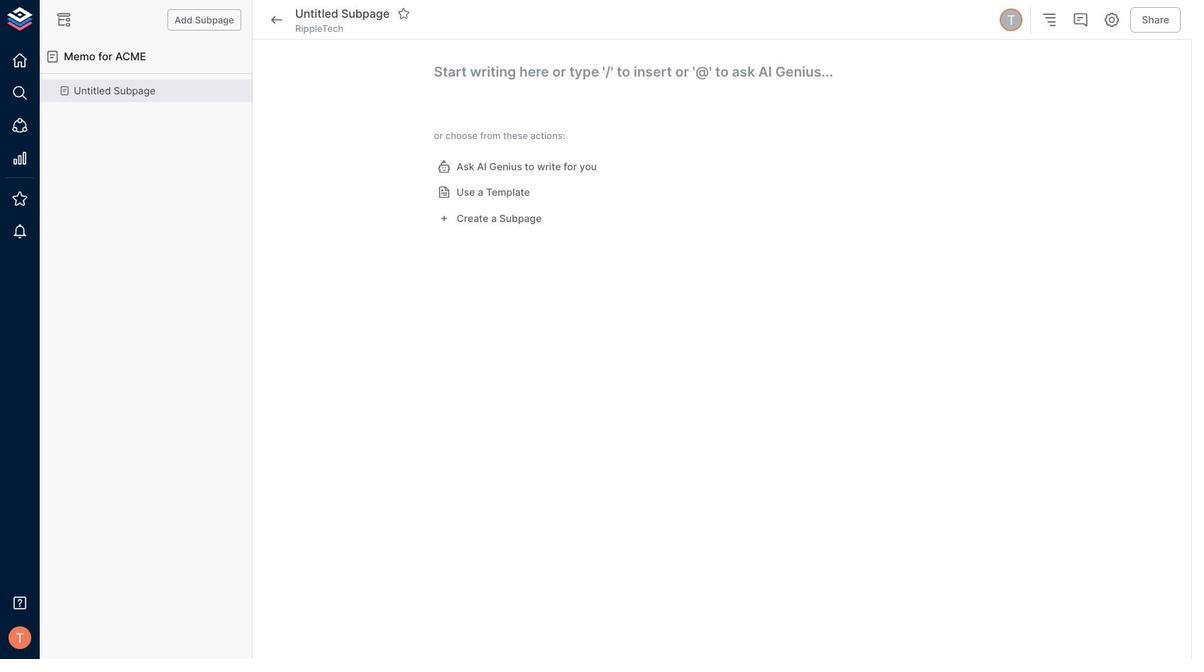 Task type: locate. For each thing, give the bounding box(es) containing it.
hide wiki image
[[55, 11, 72, 28]]

favorite image
[[398, 7, 410, 20]]

table of contents image
[[1042, 11, 1059, 28]]



Task type: describe. For each thing, give the bounding box(es) containing it.
comments image
[[1073, 11, 1090, 28]]

go back image
[[268, 11, 285, 28]]

settings image
[[1104, 11, 1121, 28]]



Task type: vqa. For each thing, say whether or not it's contained in the screenshot.
Favorite icon
yes



